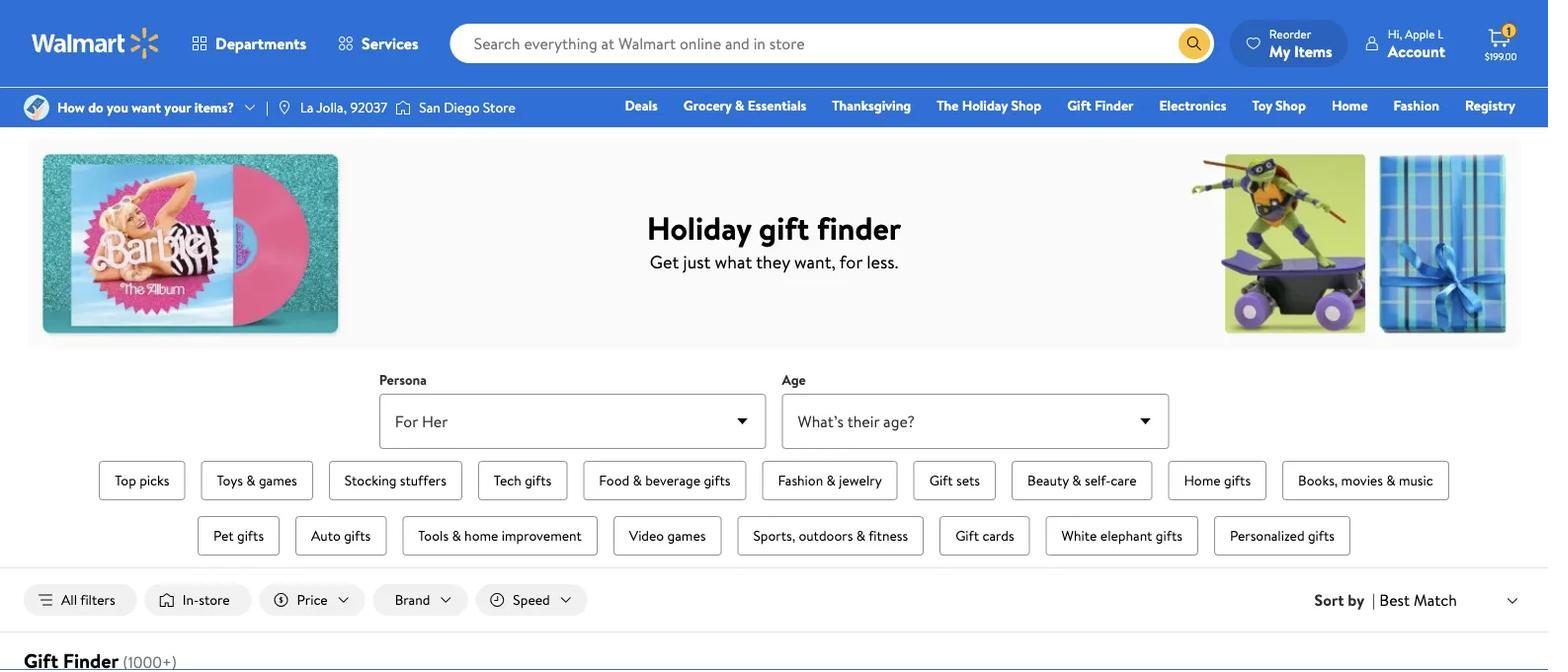 Task type: locate. For each thing, give the bounding box(es) containing it.
gifts inside personalized gifts button
[[1308, 527, 1335, 546]]

1 horizontal spatial fashion
[[1394, 96, 1439, 115]]

gifts inside home gifts button
[[1224, 471, 1251, 490]]

toys & games list item
[[197, 457, 317, 505]]

books,
[[1298, 471, 1338, 490]]

& for fashion & jewelry
[[826, 471, 836, 490]]

 image left la
[[276, 100, 292, 116]]

tech
[[494, 471, 521, 490]]

holiday
[[962, 96, 1008, 115], [647, 206, 751, 250]]

1 vertical spatial games
[[667, 527, 706, 546]]

1 vertical spatial fashion
[[778, 471, 823, 490]]

price
[[297, 591, 328, 610]]

gifts right tech
[[525, 471, 552, 490]]

gifts for personalized gifts
[[1308, 527, 1335, 546]]

home inside home gifts button
[[1184, 471, 1221, 490]]

& left 'jewelry' on the bottom right of the page
[[826, 471, 836, 490]]

walmart image
[[32, 28, 160, 59]]

diego
[[444, 98, 480, 117]]

best match button
[[1375, 588, 1524, 614]]

gift finder link right ideas
[[218, 29, 284, 48]]

& inside 'toys & games' button
[[246, 471, 255, 490]]

sports, outdoors & fitness button
[[737, 517, 924, 556]]

speed button
[[476, 585, 588, 617]]

group
[[71, 457, 1477, 560]]

grocery & essentials
[[683, 96, 806, 115]]

gift left sets
[[929, 471, 953, 490]]

| inside sort and filter section element
[[1372, 590, 1375, 612]]

/ left gift ideas link on the top of the page
[[126, 29, 132, 48]]

they
[[756, 250, 790, 274]]

gifts inside food & beverage gifts button
[[704, 471, 731, 490]]

 image
[[395, 98, 411, 118]]

white elephant gifts list item
[[1042, 513, 1202, 560]]

1 horizontal spatial /
[[205, 29, 210, 48]]

& inside tools & home improvement button
[[452, 527, 461, 546]]

one debit link
[[1355, 123, 1440, 144]]

gifts right auto
[[344, 527, 371, 546]]

 image for how
[[24, 95, 49, 121]]

gifts up personalized
[[1224, 471, 1251, 490]]

0 horizontal spatial home
[[1184, 471, 1221, 490]]

& left "fitness"
[[856, 527, 865, 546]]

tech gifts button
[[478, 461, 567, 501]]

home gifts
[[1184, 471, 1251, 490]]

fashion for fashion & jewelry
[[778, 471, 823, 490]]

/ right ideas
[[205, 29, 210, 48]]

0 horizontal spatial registry
[[69, 29, 119, 48]]

fitness
[[868, 527, 908, 546]]

holiday gift finder get just what they want, for less.
[[647, 206, 901, 274]]

personalized gifts
[[1230, 527, 1335, 546]]

& right tools on the left bottom of page
[[452, 527, 461, 546]]

toys & games button
[[201, 461, 313, 501]]

1 horizontal spatial holiday
[[962, 96, 1008, 115]]

gifts inside pet gifts button
[[237, 527, 264, 546]]

0 vertical spatial home
[[1332, 96, 1368, 115]]

1 horizontal spatial games
[[667, 527, 706, 546]]

items
[[1294, 40, 1332, 62]]

beauty & self-care button
[[1012, 461, 1152, 501]]

1 horizontal spatial gift finder link
[[1058, 95, 1143, 116]]

video
[[629, 527, 664, 546]]

1 vertical spatial home
[[1184, 471, 1221, 490]]

electronics link
[[1150, 95, 1235, 116]]

white
[[1062, 527, 1097, 546]]

san
[[419, 98, 440, 117]]

& inside grocery & essentials link
[[735, 96, 744, 115]]

toy
[[1252, 96, 1272, 115]]

Search search field
[[450, 24, 1214, 63]]

0 horizontal spatial  image
[[24, 95, 49, 121]]

1 horizontal spatial  image
[[276, 100, 292, 116]]

finder
[[245, 29, 284, 48], [1095, 96, 1134, 115]]

& inside food & beverage gifts button
[[633, 471, 642, 490]]

& right food
[[633, 471, 642, 490]]

& for gifts & registry / gift ideas / gift finder
[[56, 29, 66, 48]]

games right toys
[[259, 471, 297, 490]]

1 vertical spatial registry
[[1465, 96, 1515, 115]]

registry
[[69, 29, 119, 48], [1465, 96, 1515, 115]]

finder left electronics
[[1095, 96, 1134, 115]]

gift finder
[[1067, 96, 1134, 115]]

price button
[[259, 585, 365, 617]]

gift
[[759, 206, 809, 250]]

0 vertical spatial gift finder link
[[218, 29, 284, 48]]

gifts for pet gifts
[[237, 527, 264, 546]]

gift sets
[[929, 471, 980, 490]]

 image for la
[[276, 100, 292, 116]]

|
[[266, 98, 269, 117], [1372, 590, 1375, 612]]

finder inside "link"
[[1095, 96, 1134, 115]]

all filters
[[61, 591, 115, 610]]

hi,
[[1388, 25, 1402, 42]]

food & beverage gifts list item
[[579, 457, 750, 505]]

gifts right personalized
[[1308, 527, 1335, 546]]

gifts & registry / gift ideas / gift finder
[[24, 29, 284, 48]]

1
[[1507, 22, 1511, 39]]

1 vertical spatial finder
[[1095, 96, 1134, 115]]

| right the by on the bottom right of page
[[1372, 590, 1375, 612]]

gift for gift finder
[[1067, 96, 1091, 115]]

& inside the fashion & jewelry button
[[826, 471, 836, 490]]

1 shop from the left
[[1011, 96, 1041, 115]]

gifts
[[525, 471, 552, 490], [704, 471, 731, 490], [1224, 471, 1251, 490], [237, 527, 264, 546], [344, 527, 371, 546], [1156, 527, 1182, 546], [1308, 527, 1335, 546]]

home gifts list item
[[1164, 457, 1271, 505]]

1 vertical spatial |
[[1372, 590, 1375, 612]]

la jolla, 92037
[[300, 98, 387, 117]]

holiday inside "link"
[[962, 96, 1008, 115]]

gift left cards at right bottom
[[955, 527, 979, 546]]

 image left how
[[24, 95, 49, 121]]

& left self-
[[1072, 471, 1081, 490]]

tools & home improvement
[[418, 527, 582, 546]]

gifts right elephant
[[1156, 527, 1182, 546]]

& right grocery
[[735, 96, 744, 115]]

fashion link
[[1385, 95, 1448, 116]]

0 horizontal spatial shop
[[1011, 96, 1041, 115]]

2 shop from the left
[[1276, 96, 1306, 115]]

home right care
[[1184, 471, 1221, 490]]

gift inside gift cards button
[[955, 527, 979, 546]]

cards
[[982, 527, 1014, 546]]

get
[[650, 250, 679, 274]]

0 horizontal spatial finder
[[245, 29, 284, 48]]

finder
[[817, 206, 901, 250]]

the holiday shop link
[[928, 95, 1050, 116]]

sets
[[956, 471, 980, 490]]

finder right ideas
[[245, 29, 284, 48]]

& left music
[[1386, 471, 1395, 490]]

games right video on the left bottom of page
[[667, 527, 706, 546]]

1 horizontal spatial finder
[[1095, 96, 1134, 115]]

search icon image
[[1186, 36, 1202, 51]]

auto gifts button
[[295, 517, 387, 556]]

gifts right 'beverage'
[[704, 471, 731, 490]]

shop left gift finder
[[1011, 96, 1041, 115]]

| left la
[[266, 98, 269, 117]]

gift inside "link"
[[1067, 96, 1091, 115]]

& inside beauty & self-care button
[[1072, 471, 1081, 490]]

& for grocery & essentials
[[735, 96, 744, 115]]

 image
[[24, 95, 49, 121], [276, 100, 292, 116]]

persona
[[379, 370, 427, 390]]

la
[[300, 98, 314, 117]]

tech gifts list item
[[474, 457, 571, 505]]

gift sets button
[[914, 461, 996, 501]]

0 vertical spatial games
[[259, 471, 297, 490]]

tools & home improvement list item
[[398, 513, 601, 560]]

0 horizontal spatial holiday
[[647, 206, 751, 250]]

elephant
[[1100, 527, 1152, 546]]

0 horizontal spatial fashion
[[778, 471, 823, 490]]

gifts inside tech gifts button
[[525, 471, 552, 490]]

fashion left 'jewelry' on the bottom right of the page
[[778, 471, 823, 490]]

& right toys
[[246, 471, 255, 490]]

how
[[57, 98, 85, 117]]

gift right ideas
[[218, 29, 242, 48]]

gift finder link
[[218, 29, 284, 48], [1058, 95, 1143, 116]]

& right gifts
[[56, 29, 66, 48]]

food & beverage gifts button
[[583, 461, 746, 501]]

all
[[61, 591, 77, 610]]

gifts for tech gifts
[[525, 471, 552, 490]]

fashion up debit
[[1394, 96, 1439, 115]]

1 horizontal spatial |
[[1372, 590, 1375, 612]]

all filters button
[[24, 585, 137, 617]]

registry up walmart+
[[1465, 96, 1515, 115]]

toy shop
[[1252, 96, 1306, 115]]

& for beauty & self-care
[[1072, 471, 1081, 490]]

0 vertical spatial fashion
[[1394, 96, 1439, 115]]

holiday gift finder image
[[28, 139, 1520, 349]]

0 horizontal spatial games
[[259, 471, 297, 490]]

jewelry
[[839, 471, 882, 490]]

stocking
[[345, 471, 397, 490]]

gifts inside auto gifts button
[[344, 527, 371, 546]]

1 horizontal spatial registry
[[1465, 96, 1515, 115]]

gift inside "gift sets" button
[[929, 471, 953, 490]]

92037
[[350, 98, 387, 117]]

pet gifts list item
[[194, 513, 284, 560]]

pet gifts
[[213, 527, 264, 546]]

&
[[56, 29, 66, 48], [735, 96, 744, 115], [246, 471, 255, 490], [633, 471, 642, 490], [826, 471, 836, 490], [1072, 471, 1081, 490], [1386, 471, 1395, 490], [452, 527, 461, 546], [856, 527, 865, 546]]

games inside 'list item'
[[259, 471, 297, 490]]

gifts right pet
[[237, 527, 264, 546]]

games inside "list item"
[[667, 527, 706, 546]]

0 horizontal spatial gift finder link
[[218, 29, 284, 48]]

fashion
[[1394, 96, 1439, 115], [778, 471, 823, 490]]

0 horizontal spatial /
[[126, 29, 132, 48]]

departments
[[215, 33, 306, 54]]

services
[[362, 33, 419, 54]]

gift right the holiday shop "link"
[[1067, 96, 1091, 115]]

deals
[[625, 96, 658, 115]]

electronics
[[1159, 96, 1226, 115]]

beauty & self-care
[[1027, 471, 1137, 490]]

home up one
[[1332, 96, 1368, 115]]

home inside home 'link'
[[1332, 96, 1368, 115]]

l
[[1438, 25, 1444, 42]]

speed
[[513, 591, 550, 610]]

auto gifts list item
[[292, 513, 390, 560]]

$199.00
[[1485, 49, 1517, 63]]

1 vertical spatial holiday
[[647, 206, 751, 250]]

0 vertical spatial |
[[266, 98, 269, 117]]

gift cards button
[[940, 517, 1030, 556]]

1 horizontal spatial shop
[[1276, 96, 1306, 115]]

gift finder link left electronics
[[1058, 95, 1143, 116]]

shop right toy
[[1276, 96, 1306, 115]]

0 vertical spatial holiday
[[962, 96, 1008, 115]]

store
[[199, 591, 230, 610]]

1 horizontal spatial home
[[1332, 96, 1368, 115]]

one
[[1364, 123, 1394, 143]]

auto
[[311, 527, 341, 546]]

fashion inside button
[[778, 471, 823, 490]]

video games
[[629, 527, 706, 546]]

registry right gifts
[[69, 29, 119, 48]]



Task type: describe. For each thing, give the bounding box(es) containing it.
san diego store
[[419, 98, 515, 117]]

1 vertical spatial gift finder link
[[1058, 95, 1143, 116]]

gift left ideas
[[140, 29, 163, 48]]

gifts for home gifts
[[1224, 471, 1251, 490]]

age
[[782, 370, 806, 390]]

the
[[937, 96, 959, 115]]

shop inside "link"
[[1011, 96, 1041, 115]]

gift sets list item
[[910, 457, 1000, 505]]

tech gifts
[[494, 471, 552, 490]]

gift cards list item
[[936, 513, 1034, 560]]

books, movies & music button
[[1282, 461, 1449, 501]]

walmart+
[[1457, 123, 1515, 143]]

thanksgiving link
[[823, 95, 920, 116]]

thanksgiving
[[832, 96, 911, 115]]

1 / from the left
[[126, 29, 132, 48]]

toys & games
[[217, 471, 297, 490]]

books, movies & music
[[1298, 471, 1433, 490]]

books, movies & music list item
[[1278, 457, 1453, 505]]

holiday inside holiday gift finder get just what they want, for less.
[[647, 206, 751, 250]]

toy shop link
[[1243, 95, 1315, 116]]

& for toys & games
[[246, 471, 255, 490]]

fashion for fashion
[[1394, 96, 1439, 115]]

do
[[88, 98, 103, 117]]

video games button
[[613, 517, 722, 556]]

store
[[483, 98, 515, 117]]

pet
[[213, 527, 234, 546]]

brand
[[395, 591, 430, 610]]

want
[[132, 98, 161, 117]]

gifts & registry link
[[24, 29, 119, 48]]

brand button
[[373, 585, 468, 617]]

in-store
[[182, 591, 230, 610]]

sort and filter section element
[[0, 569, 1548, 632]]

& for food & beverage gifts
[[633, 471, 642, 490]]

home gifts button
[[1168, 461, 1267, 501]]

fashion & jewelry list item
[[758, 457, 902, 505]]

want,
[[794, 250, 836, 274]]

home link
[[1323, 95, 1377, 116]]

0 horizontal spatial |
[[266, 98, 269, 117]]

beverage
[[645, 471, 700, 490]]

sports,
[[753, 527, 795, 546]]

registry one debit
[[1364, 96, 1515, 143]]

white elephant gifts
[[1062, 527, 1182, 546]]

group containing top picks
[[71, 457, 1477, 560]]

white elephant gifts button
[[1046, 517, 1198, 556]]

0 vertical spatial registry
[[69, 29, 119, 48]]

toys
[[217, 471, 243, 490]]

stocking stuffers
[[345, 471, 446, 490]]

registry inside registry one debit
[[1465, 96, 1515, 115]]

0 vertical spatial finder
[[245, 29, 284, 48]]

music
[[1399, 471, 1433, 490]]

sports, outdoors & fitness list item
[[733, 513, 928, 560]]

filters
[[80, 591, 115, 610]]

for
[[840, 250, 862, 274]]

sort
[[1315, 590, 1344, 612]]

services button
[[322, 20, 434, 67]]

how do you want your items?
[[57, 98, 234, 117]]

by
[[1348, 590, 1364, 612]]

& inside sports, outdoors & fitness button
[[856, 527, 865, 546]]

self-
[[1085, 471, 1111, 490]]

apple
[[1405, 25, 1435, 42]]

tools & home improvement button
[[402, 517, 598, 556]]

sort by |
[[1315, 590, 1375, 612]]

beauty & self-care list item
[[1008, 457, 1156, 505]]

Walmart Site-Wide search field
[[450, 24, 1214, 63]]

food
[[599, 471, 629, 490]]

video games list item
[[609, 513, 726, 560]]

top
[[115, 471, 136, 490]]

home for home
[[1332, 96, 1368, 115]]

just
[[683, 250, 711, 274]]

& for tools & home improvement
[[452, 527, 461, 546]]

auto gifts
[[311, 527, 371, 546]]

grocery & essentials link
[[675, 95, 815, 116]]

debit
[[1397, 123, 1431, 143]]

personalized gifts list item
[[1210, 513, 1354, 560]]

grocery
[[683, 96, 732, 115]]

stocking stuffers button
[[329, 461, 462, 501]]

top picks list item
[[95, 457, 189, 505]]

my
[[1269, 40, 1290, 62]]

sports, outdoors & fitness
[[753, 527, 908, 546]]

in-
[[182, 591, 199, 610]]

home for home gifts
[[1184, 471, 1221, 490]]

gifts for auto gifts
[[344, 527, 371, 546]]

home
[[464, 527, 498, 546]]

gift for gift sets
[[929, 471, 953, 490]]

the holiday shop
[[937, 96, 1041, 115]]

what
[[715, 250, 752, 274]]

best
[[1379, 590, 1410, 611]]

& inside books, movies & music button
[[1386, 471, 1395, 490]]

gift for gift cards
[[955, 527, 979, 546]]

reorder my items
[[1269, 25, 1332, 62]]

sponsored
[[1450, 83, 1505, 100]]

gifts
[[24, 29, 53, 48]]

2 / from the left
[[205, 29, 210, 48]]

gifts inside 'white elephant gifts' button
[[1156, 527, 1182, 546]]

in-store button
[[145, 585, 252, 617]]

fashion & jewelry
[[778, 471, 882, 490]]

hi, apple l account
[[1388, 25, 1445, 62]]

best match
[[1379, 590, 1457, 611]]

stocking stuffers list item
[[325, 457, 466, 505]]



Task type: vqa. For each thing, say whether or not it's contained in the screenshot.
SANTEE
no



